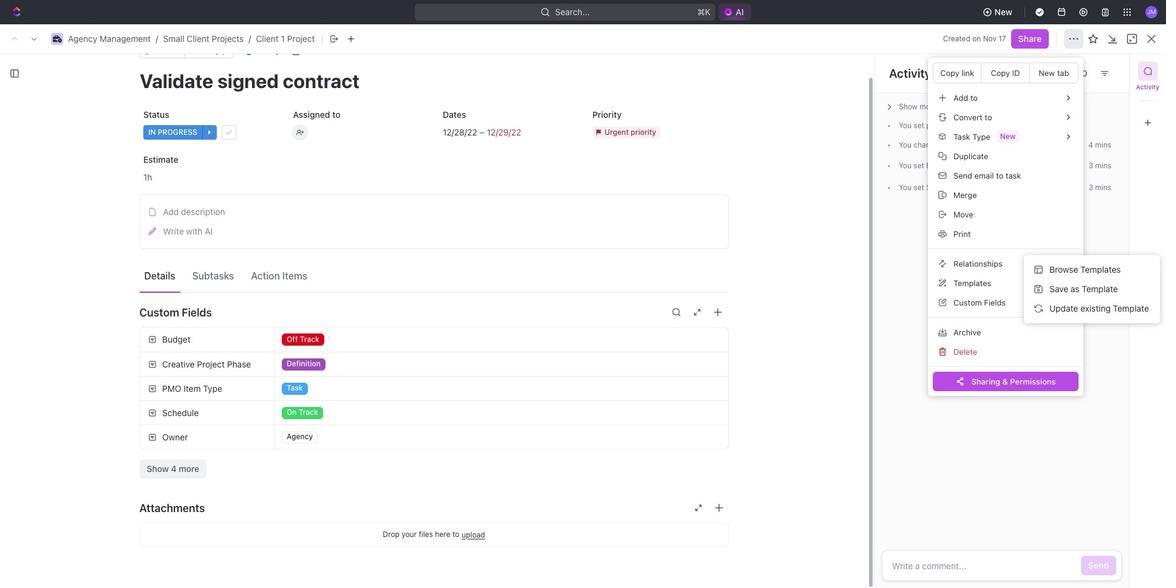 Task type: vqa. For each thing, say whether or not it's contained in the screenshot.
Meeting
yes



Task type: describe. For each thing, give the bounding box(es) containing it.
creative production
[[215, 424, 281, 432]]

to down the duplicate at the right of the page
[[953, 161, 960, 170]]

management for agency management / small client projects / client 1 project |
[[100, 33, 151, 44]]

4 inside button
[[171, 463, 177, 474]]

team
[[649, 139, 671, 150]]

hide button
[[997, 136, 1045, 153]]

tree inside sidebar navigation
[[5, 326, 170, 588]]

template for update existing template
[[1113, 303, 1149, 313]]

0 horizontal spatial agency management link
[[68, 33, 151, 44]]

action items button
[[246, 264, 312, 287]]

upload
[[462, 530, 485, 539]]

3 set from the top
[[914, 183, 924, 192]]

project inside agency management / small client projects / client 1 project |
[[287, 33, 315, 44]]

custom fields inside button
[[954, 297, 1006, 307]]

search
[[963, 139, 991, 150]]

open
[[994, 140, 1017, 149]]

add up customize
[[1079, 105, 1095, 115]]

schedule
[[304, 372, 341, 382]]

custom inside dropdown button
[[139, 306, 179, 319]]

send email to task button
[[933, 166, 1079, 185]]

1 horizontal spatial small client projects link
[[297, 59, 396, 74]]

8686f9yqh
[[189, 46, 228, 55]]

fields inside button
[[984, 297, 1006, 307]]

changed status from
[[912, 140, 987, 149]]

task down create project schedule link
[[348, 423, 365, 433]]

with inside write with ai button
[[186, 226, 203, 236]]

agency management / small client projects / client 1 project |
[[68, 32, 323, 45]]

duplicate
[[954, 151, 988, 161]]

template for save as template
[[1082, 284, 1118, 294]]

attachments button
[[139, 493, 729, 522]]

progress
[[1043, 140, 1074, 149]]

kickoff
[[245, 281, 273, 291]]

17
[[999, 34, 1006, 43]]

sharing
[[972, 376, 1001, 386]]

task up 4 mins
[[1097, 105, 1115, 115]]

kickoff meeting to walkthrough process with client
[[245, 281, 448, 291]]

add right 5
[[332, 423, 346, 433]]

asset
[[292, 527, 314, 537]]

phase
[[227, 359, 251, 369]]

projects inside agency management / small client projects / client 1 project |
[[212, 33, 244, 44]]

3 mins from the top
[[1095, 183, 1112, 192]]

pencil image
[[148, 227, 156, 235]]

kanban
[[272, 139, 302, 150]]

add task right 5
[[332, 423, 365, 433]]

delete
[[954, 347, 977, 356]]

validate
[[245, 238, 277, 249]]

to inside drop your files here to upload
[[452, 530, 459, 539]]

ai
[[205, 226, 213, 236]]

drop your files here to upload
[[383, 530, 485, 539]]

set budget to
[[912, 161, 962, 170]]

changed
[[914, 140, 944, 149]]

priority
[[592, 109, 621, 120]]

activity inside task sidebar navigation tab list
[[1136, 83, 1160, 91]]

templates button
[[933, 273, 1079, 293]]

action items
[[251, 270, 307, 281]]

of
[[313, 260, 322, 270]]

details button
[[139, 264, 180, 287]]

2 / from the left
[[249, 33, 251, 44]]

existing
[[1081, 303, 1111, 313]]

you for changed status from
[[899, 140, 912, 149]]

Search tasks... text field
[[1015, 165, 1137, 183]]

small inside agency management / small client projects / client 1 project |
[[163, 33, 184, 44]]

sharing & permissions button
[[933, 372, 1079, 391]]

definition
[[215, 199, 247, 207]]

you for set priority to
[[899, 121, 912, 130]]

to right priority
[[953, 121, 960, 130]]

from
[[969, 140, 985, 149]]

3 for set budget to
[[1089, 161, 1093, 170]]

process
[[373, 281, 405, 291]]

crs
[[490, 139, 506, 150]]

send for send
[[1089, 560, 1109, 570]]

browse
[[1050, 264, 1078, 275]]

copy link
[[940, 68, 974, 77]]

you for set budget to
[[899, 161, 912, 170]]

templates inside browse templates button
[[1081, 264, 1121, 275]]

task
[[1006, 170, 1021, 180]]

|
[[321, 32, 323, 45]]

8686f9yqh button
[[184, 44, 233, 58]]

1 vertical spatial share button
[[997, 56, 1035, 76]]

3 mins for set schedule to
[[1089, 183, 1112, 192]]

estimate
[[143, 154, 178, 165]]

created
[[943, 34, 971, 43]]

files
[[419, 530, 433, 539]]

issues,
[[460, 139, 488, 150]]

task up schedule
[[318, 332, 335, 341]]

management for agency management
[[236, 61, 287, 71]]

copy for copy link
[[940, 68, 960, 77]]

to left on
[[960, 183, 967, 192]]

duplicate button
[[933, 146, 1079, 166]]

send email to task
[[954, 170, 1021, 180]]

custom fields button
[[933, 293, 1079, 312]]

1 vertical spatial 1
[[1105, 61, 1109, 71]]

subtasks button
[[187, 264, 239, 287]]

add description
[[163, 207, 225, 217]]

add task button up schedule
[[288, 330, 339, 344]]

create project schedule link
[[242, 368, 421, 386]]

copy for copy id
[[991, 68, 1010, 77]]

description
[[181, 207, 225, 217]]

email
[[975, 170, 994, 180]]

write with ai button
[[144, 222, 724, 241]]

prepare for asset creation and deliverables link
[[242, 523, 421, 541]]

status
[[143, 109, 169, 120]]

type
[[203, 383, 222, 393]]

add task down create
[[245, 393, 281, 403]]

add task button down create
[[239, 391, 286, 406]]

assigned to
[[293, 109, 340, 120]]

in progress
[[1033, 140, 1074, 149]]

status
[[946, 140, 967, 149]]

scope
[[286, 260, 311, 270]]

custom fields button
[[139, 298, 729, 327]]

1 vertical spatial small
[[312, 61, 334, 71]]

creative for creative production
[[215, 424, 243, 432]]

browse templates
[[1050, 264, 1121, 275]]

new for new
[[995, 7, 1013, 17]]

pmo
[[162, 383, 181, 393]]

new for new tab
[[1039, 68, 1055, 77]]

task down create
[[263, 393, 281, 403]]

set priority to
[[912, 121, 962, 130]]

prepare
[[245, 527, 276, 537]]

complete scope of work
[[245, 260, 345, 270]]

add task button right 5
[[318, 421, 369, 436]]



Task type: locate. For each thing, give the bounding box(es) containing it.
sharing & permissions
[[972, 376, 1056, 386]]

send button
[[1081, 556, 1116, 575]]

mins for changed status from
[[1095, 140, 1112, 149]]

copy id button
[[982, 63, 1030, 83]]

0 horizontal spatial with
[[186, 226, 203, 236]]

0 horizontal spatial small client projects link
[[163, 33, 244, 44]]

automations
[[1046, 61, 1097, 71]]

0 vertical spatial activity
[[889, 66, 931, 80]]

0 vertical spatial budget
[[926, 161, 951, 170]]

1 horizontal spatial creative
[[215, 424, 243, 432]]

validate signed contract
[[245, 238, 342, 249]]

1 / from the left
[[156, 33, 158, 44]]

browse templates button
[[1029, 260, 1155, 279]]

fields inside dropdown button
[[182, 306, 212, 319]]

activity
[[889, 66, 931, 80], [1136, 83, 1160, 91]]

0 horizontal spatial agency
[[68, 33, 97, 44]]

template right existing on the right bottom of page
[[1113, 303, 1149, 313]]

mins for set budget to
[[1095, 161, 1112, 170]]

1 horizontal spatial management
[[236, 61, 287, 71]]

work
[[324, 260, 345, 270]]

create project schedule
[[245, 372, 341, 382]]

with inside 'kickoff meeting to walkthrough process with client' "link"
[[407, 281, 424, 291]]

with
[[186, 226, 203, 236], [407, 281, 424, 291]]

4 you from the top
[[899, 183, 912, 192]]

business time image
[[53, 35, 62, 43], [193, 63, 201, 69]]

custom fields inside dropdown button
[[139, 306, 212, 319]]

task sidebar content section
[[874, 54, 1129, 588]]

1 copy from the left
[[940, 68, 960, 77]]

1 vertical spatial management
[[236, 61, 287, 71]]

nov
[[983, 34, 997, 43]]

1 vertical spatial with
[[407, 281, 424, 291]]

set down changed
[[914, 161, 924, 170]]

0 vertical spatial 3 mins
[[1089, 161, 1112, 170]]

your
[[402, 530, 417, 539]]

1 horizontal spatial agency
[[204, 61, 233, 71]]

0 vertical spatial templates
[[1081, 264, 1121, 275]]

0 horizontal spatial templates
[[954, 278, 992, 288]]

1 horizontal spatial small
[[312, 61, 334, 71]]

kickoff meeting to walkthrough process with client link
[[242, 277, 448, 295]]

show 4 more
[[147, 463, 199, 474]]

here
[[435, 530, 450, 539]]

add task up 4 mins
[[1079, 105, 1115, 115]]

0 horizontal spatial copy
[[940, 68, 960, 77]]

hide
[[1011, 139, 1030, 150]]

risks, issues, crs link
[[431, 136, 506, 153]]

action
[[251, 270, 280, 281]]

1 vertical spatial creative
[[215, 424, 243, 432]]

client up the 8686f9yqh at the left top
[[187, 33, 209, 44]]

0 vertical spatial template
[[1082, 284, 1118, 294]]

1 horizontal spatial schedule
[[926, 183, 958, 192]]

/ left 8686f9yqh button
[[156, 33, 158, 44]]

share right '17'
[[1018, 33, 1042, 44]]

1 vertical spatial new
[[1039, 68, 1055, 77]]

0 vertical spatial management
[[100, 33, 151, 44]]

3 for set schedule to
[[1089, 183, 1093, 192]]

add task button up 4 mins
[[1071, 101, 1123, 120]]

1 horizontal spatial with
[[407, 281, 424, 291]]

0 horizontal spatial 1
[[260, 100, 268, 120]]

new tab
[[1039, 68, 1069, 77]]

copy left link
[[940, 68, 960, 77]]

new left tab
[[1039, 68, 1055, 77]]

0 vertical spatial projects
[[212, 33, 244, 44]]

copy inside button
[[940, 68, 960, 77]]

custom down details button
[[139, 306, 179, 319]]

budget
[[926, 161, 951, 170], [162, 334, 190, 344]]

1 vertical spatial 3 mins
[[1089, 183, 1112, 192]]

1 vertical spatial share
[[1004, 61, 1027, 71]]

1 vertical spatial templates
[[954, 278, 992, 288]]

budget inside task sidebar content "section"
[[926, 161, 951, 170]]

template up update existing template at the bottom
[[1082, 284, 1118, 294]]

2 vertical spatial 1
[[260, 100, 268, 120]]

agency management link
[[68, 33, 151, 44], [189, 59, 290, 74]]

print
[[954, 229, 971, 238]]

and
[[351, 527, 366, 537]]

2 vertical spatial set
[[914, 183, 924, 192]]

small client projects
[[312, 61, 393, 71]]

to up the track
[[996, 170, 1004, 180]]

copy inside 'button'
[[991, 68, 1010, 77]]

0 vertical spatial agency
[[68, 33, 97, 44]]

to inside button
[[996, 170, 1004, 180]]

to inside "link"
[[310, 281, 318, 291]]

budget up creative project phase in the left bottom of the page
[[162, 334, 190, 344]]

sidebar navigation
[[0, 52, 182, 588]]

project team link
[[616, 136, 671, 153]]

pmo item type
[[162, 383, 222, 393]]

you down set budget to in the right of the page
[[899, 183, 912, 192]]

small client projects link up the 8686f9yqh at the left top
[[163, 33, 244, 44]]

project up type
[[197, 359, 224, 369]]

with left ai
[[186, 226, 203, 236]]

1 set from the top
[[914, 121, 924, 130]]

1 horizontal spatial agency management link
[[189, 59, 290, 74]]

0 vertical spatial small
[[163, 33, 184, 44]]

1 horizontal spatial new
[[1039, 68, 1055, 77]]

tasks link
[[224, 136, 249, 153]]

1 horizontal spatial business time image
[[193, 63, 201, 69]]

0 vertical spatial send
[[954, 170, 973, 180]]

add task up schedule
[[302, 332, 335, 341]]

2 you from the top
[[899, 140, 912, 149]]

set for budget
[[914, 161, 924, 170]]

0 vertical spatial business time image
[[53, 35, 62, 43]]

0 vertical spatial new
[[995, 7, 1013, 17]]

1 vertical spatial 3
[[1089, 183, 1093, 192]]

4 inside task sidebar content "section"
[[1089, 140, 1093, 149]]

creative left "production"
[[215, 424, 243, 432]]

0 horizontal spatial /
[[156, 33, 158, 44]]

you down the changed status from on the right top
[[899, 161, 912, 170]]

set left priority
[[914, 121, 924, 130]]

0 horizontal spatial fields
[[182, 306, 212, 319]]

agency for agency management
[[204, 61, 233, 71]]

small client projects link down |
[[297, 59, 396, 74]]

with left 'client'
[[407, 281, 424, 291]]

0 horizontal spatial projects
[[212, 33, 244, 44]]

custom fields element
[[139, 327, 729, 479]]

update existing template button
[[1029, 299, 1155, 318]]

0 vertical spatial 3
[[1089, 161, 1093, 170]]

to
[[332, 109, 340, 120], [953, 121, 960, 130], [1017, 140, 1026, 149], [953, 161, 960, 170], [996, 170, 1004, 180], [960, 183, 967, 192], [310, 281, 318, 291], [452, 530, 459, 539]]

client 1 project link
[[256, 33, 315, 44]]

Edit task name text field
[[139, 69, 729, 92]]

1 3 mins from the top
[[1089, 161, 1112, 170]]

custom fields down details
[[139, 306, 212, 319]]

dates
[[443, 109, 466, 120]]

1 mins from the top
[[1095, 140, 1112, 149]]

2 copy from the left
[[991, 68, 1010, 77]]

agency inside agency management / small client projects / client 1 project |
[[68, 33, 97, 44]]

0 horizontal spatial activity
[[889, 66, 931, 80]]

copy left the id
[[991, 68, 1010, 77]]

4 left more
[[171, 463, 177, 474]]

2 horizontal spatial 1
[[1105, 61, 1109, 71]]

1 vertical spatial schedule
[[162, 407, 198, 418]]

to right here
[[452, 530, 459, 539]]

fields down templates button
[[984, 297, 1006, 307]]

2 mins from the top
[[1095, 161, 1112, 170]]

delete button
[[933, 342, 1079, 361]]

link
[[962, 68, 974, 77]]

send for send email to task
[[954, 170, 973, 180]]

show 4 more button
[[139, 459, 207, 479]]

5
[[294, 423, 299, 433]]

assigned
[[293, 109, 330, 120]]

4 right the progress
[[1089, 140, 1093, 149]]

1 horizontal spatial custom fields
[[954, 297, 1006, 307]]

0 vertical spatial creative
[[162, 359, 194, 369]]

client up assigned to
[[336, 61, 359, 71]]

add description button
[[144, 202, 724, 222]]

project left team
[[618, 139, 647, 150]]

add up write on the left top
[[163, 207, 179, 217]]

creative for creative project phase
[[162, 359, 194, 369]]

budget down changed
[[926, 161, 951, 170]]

1 3 from the top
[[1089, 161, 1093, 170]]

1 horizontal spatial send
[[1089, 560, 1109, 570]]

copy id
[[991, 68, 1020, 77]]

save
[[1050, 284, 1069, 294]]

send
[[954, 170, 973, 180], [1089, 560, 1109, 570]]

2 vertical spatial mins
[[1095, 183, 1112, 192]]

1 horizontal spatial 4
[[1089, 140, 1093, 149]]

0 vertical spatial 1
[[281, 33, 285, 44]]

1 vertical spatial small client projects link
[[297, 59, 396, 74]]

creative inside custom fields element
[[162, 359, 194, 369]]

0 vertical spatial set
[[914, 121, 924, 130]]

custom up archive
[[954, 297, 982, 307]]

3 you from the top
[[899, 161, 912, 170]]

update
[[1050, 303, 1078, 313]]

management inside agency management / small client projects / client 1 project |
[[100, 33, 151, 44]]

0 vertical spatial 4
[[1089, 140, 1093, 149]]

in
[[1035, 140, 1041, 149]]

1 horizontal spatial activity
[[1136, 83, 1160, 91]]

update existing template
[[1050, 303, 1149, 313]]

share down '17'
[[1004, 61, 1027, 71]]

2 3 mins from the top
[[1089, 183, 1112, 192]]

1 vertical spatial template
[[1113, 303, 1149, 313]]

1 horizontal spatial fields
[[984, 297, 1006, 307]]

drop
[[383, 530, 400, 539]]

activity inside task sidebar content "section"
[[889, 66, 931, 80]]

1 vertical spatial budget
[[162, 334, 190, 344]]

1 horizontal spatial copy
[[991, 68, 1010, 77]]

1 vertical spatial activity
[[1136, 83, 1160, 91]]

details
[[144, 270, 175, 281]]

templates button
[[933, 273, 1079, 293]]

meeting minutes link
[[526, 136, 596, 153]]

&
[[1003, 376, 1008, 386]]

schedule inside custom fields element
[[162, 407, 198, 418]]

you left priority
[[899, 121, 912, 130]]

1 horizontal spatial templates
[[1081, 264, 1121, 275]]

templates up save as template button
[[1081, 264, 1121, 275]]

0 vertical spatial with
[[186, 226, 203, 236]]

tree
[[5, 326, 170, 588]]

0 vertical spatial share
[[1018, 33, 1042, 44]]

/ up agency management
[[249, 33, 251, 44]]

fields down subtasks
[[182, 306, 212, 319]]

1 vertical spatial send
[[1089, 560, 1109, 570]]

1 vertical spatial agency
[[204, 61, 233, 71]]

1 horizontal spatial 1
[[281, 33, 285, 44]]

to left in
[[1017, 140, 1026, 149]]

customize
[[1063, 139, 1106, 150]]

new tab button
[[1030, 63, 1078, 83]]

task sidebar navigation tab list
[[1135, 61, 1161, 132]]

projects inside small client projects link
[[361, 61, 393, 71]]

more
[[179, 463, 199, 474]]

1 vertical spatial agency management link
[[189, 59, 290, 74]]

1 horizontal spatial projects
[[361, 61, 393, 71]]

production
[[245, 424, 281, 432]]

add inside button
[[163, 207, 179, 217]]

send inside "button"
[[1089, 560, 1109, 570]]

set
[[914, 121, 924, 130], [914, 161, 924, 170], [914, 183, 924, 192]]

template inside button
[[1082, 284, 1118, 294]]

new up '17'
[[995, 7, 1013, 17]]

2 3 from the top
[[1089, 183, 1093, 192]]

share button right '17'
[[1011, 29, 1049, 49]]

track
[[986, 183, 1005, 191]]

add
[[1079, 105, 1095, 115], [163, 207, 179, 217], [302, 332, 316, 341], [245, 393, 260, 403], [332, 423, 346, 433]]

created on nov 17
[[943, 34, 1006, 43]]

0 horizontal spatial business time image
[[53, 35, 62, 43]]

budget inside custom fields element
[[162, 334, 190, 344]]

0 vertical spatial share button
[[1011, 29, 1049, 49]]

0 horizontal spatial small
[[163, 33, 184, 44]]

share button down '17'
[[997, 56, 1035, 76]]

project up kanban on the left of the page
[[272, 100, 326, 120]]

urgent
[[973, 121, 999, 130]]

new button
[[978, 2, 1020, 22]]

1 horizontal spatial budget
[[926, 161, 951, 170]]

complete scope of work link
[[242, 256, 421, 274]]

creative up "pmo"
[[162, 359, 194, 369]]

meeting
[[529, 139, 561, 150]]

1 vertical spatial business time image
[[193, 63, 201, 69]]

id
[[1012, 68, 1020, 77]]

new
[[995, 7, 1013, 17], [1039, 68, 1055, 77]]

schedule up owner
[[162, 407, 198, 418]]

schedule down set budget to in the right of the page
[[926, 183, 958, 192]]

on
[[975, 183, 984, 191]]

kanban link
[[269, 136, 302, 153]]

save as template
[[1050, 284, 1118, 294]]

1 you from the top
[[899, 121, 912, 130]]

item
[[183, 383, 201, 393]]

client 1 project
[[211, 100, 330, 120]]

agency for agency management / small client projects / client 1 project |
[[68, 33, 97, 44]]

1 inside agency management / small client projects / client 1 project |
[[281, 33, 285, 44]]

0 vertical spatial schedule
[[926, 183, 958, 192]]

client up tasks
[[211, 100, 256, 120]]

add up schedule
[[302, 332, 316, 341]]

schedule inside task sidebar content "section"
[[926, 183, 958, 192]]

set down set budget to in the right of the page
[[914, 183, 924, 192]]

agency inside 'link'
[[204, 61, 233, 71]]

0 horizontal spatial management
[[100, 33, 151, 44]]

copy link button
[[934, 63, 982, 83]]

creation
[[316, 527, 349, 537]]

business time image inside agency management 'link'
[[193, 63, 201, 69]]

creative
[[162, 359, 194, 369], [215, 424, 243, 432]]

2 set from the top
[[914, 161, 924, 170]]

1 vertical spatial mins
[[1095, 161, 1112, 170]]

custom inside button
[[954, 297, 982, 307]]

0 vertical spatial small client projects link
[[163, 33, 244, 44]]

to right assigned
[[332, 109, 340, 120]]

template inside "button"
[[1113, 303, 1149, 313]]

0 horizontal spatial send
[[954, 170, 973, 180]]

deliverables
[[368, 527, 417, 537]]

templates up custom fields button
[[954, 278, 992, 288]]

0 horizontal spatial custom
[[139, 306, 179, 319]]

set for priority
[[914, 121, 924, 130]]

0 horizontal spatial schedule
[[162, 407, 198, 418]]

1 horizontal spatial custom
[[954, 297, 982, 307]]

0 horizontal spatial creative
[[162, 359, 194, 369]]

write with ai
[[163, 226, 213, 236]]

project
[[287, 33, 315, 44], [272, 100, 326, 120], [618, 139, 647, 150], [197, 359, 224, 369]]

show
[[147, 463, 169, 474]]

validate signed contract link
[[242, 235, 421, 252]]

0 vertical spatial mins
[[1095, 140, 1112, 149]]

signed
[[279, 238, 306, 249]]

0 vertical spatial agency management link
[[68, 33, 151, 44]]

archive
[[954, 327, 981, 337]]

add down create
[[245, 393, 260, 403]]

0 horizontal spatial budget
[[162, 334, 190, 344]]

0 horizontal spatial new
[[995, 7, 1013, 17]]

share button
[[1011, 29, 1049, 49], [997, 56, 1035, 76]]

1 vertical spatial set
[[914, 161, 924, 170]]

0 horizontal spatial 4
[[171, 463, 177, 474]]

as
[[1071, 284, 1080, 294]]

client up agency management
[[256, 33, 279, 44]]

project
[[274, 372, 302, 382]]

1 horizontal spatial /
[[249, 33, 251, 44]]

1 vertical spatial projects
[[361, 61, 393, 71]]

send inside button
[[954, 170, 973, 180]]

to down of
[[310, 281, 318, 291]]

you left changed
[[899, 140, 912, 149]]

templates inside templates button
[[954, 278, 992, 288]]

customize button
[[1047, 136, 1109, 153]]

project left |
[[287, 33, 315, 44]]

custom fields up archive
[[954, 297, 1006, 307]]

3 mins for set budget to
[[1089, 161, 1112, 170]]

1 vertical spatial 4
[[171, 463, 177, 474]]

0 horizontal spatial custom fields
[[139, 306, 212, 319]]

project inside custom fields element
[[197, 359, 224, 369]]



